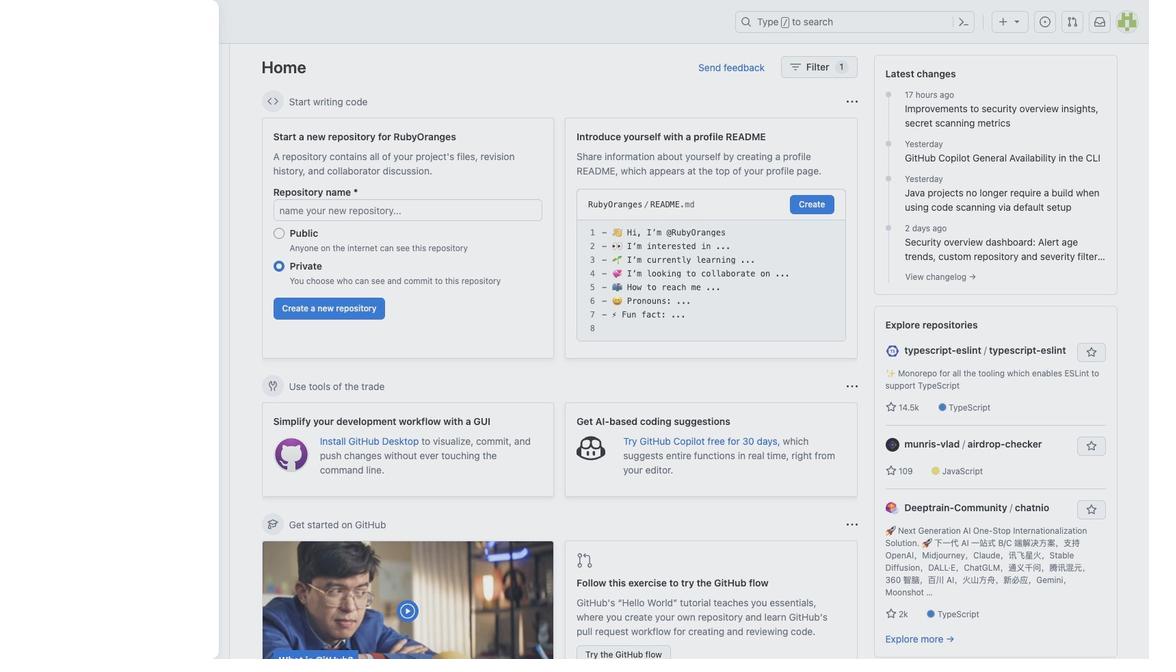 Task type: vqa. For each thing, say whether or not it's contained in the screenshot.
OpenMage's 'from'
no



Task type: locate. For each thing, give the bounding box(es) containing it.
explore element
[[874, 55, 1118, 659]]

1 vertical spatial dot fill image
[[884, 173, 895, 184]]

1 vertical spatial star image
[[886, 465, 897, 476]]

2 vertical spatial dot fill image
[[884, 222, 895, 233]]

3 star image from the top
[[886, 608, 897, 619]]

star image
[[886, 402, 897, 413], [886, 465, 897, 476], [886, 608, 897, 619]]

dot fill image
[[884, 89, 895, 100], [884, 173, 895, 184], [884, 222, 895, 233]]

2 dot fill image from the top
[[884, 173, 895, 184]]

triangle down image
[[1012, 16, 1023, 27]]

explore repositories navigation
[[874, 306, 1118, 658]]

account element
[[0, 44, 230, 659]]

dot fill image
[[884, 138, 895, 149]]

0 vertical spatial dot fill image
[[884, 89, 895, 100]]

2 vertical spatial star image
[[886, 608, 897, 619]]

plus image
[[999, 16, 1010, 27]]

command palette image
[[959, 16, 970, 27]]

1 dot fill image from the top
[[884, 89, 895, 100]]

0 vertical spatial star image
[[886, 402, 897, 413]]



Task type: describe. For each thing, give the bounding box(es) containing it.
issue opened image
[[1040, 16, 1051, 27]]

git pull request image
[[1068, 16, 1079, 27]]

1 star image from the top
[[886, 402, 897, 413]]

2 star image from the top
[[886, 465, 897, 476]]

notifications image
[[1095, 16, 1106, 27]]

3 dot fill image from the top
[[884, 222, 895, 233]]



